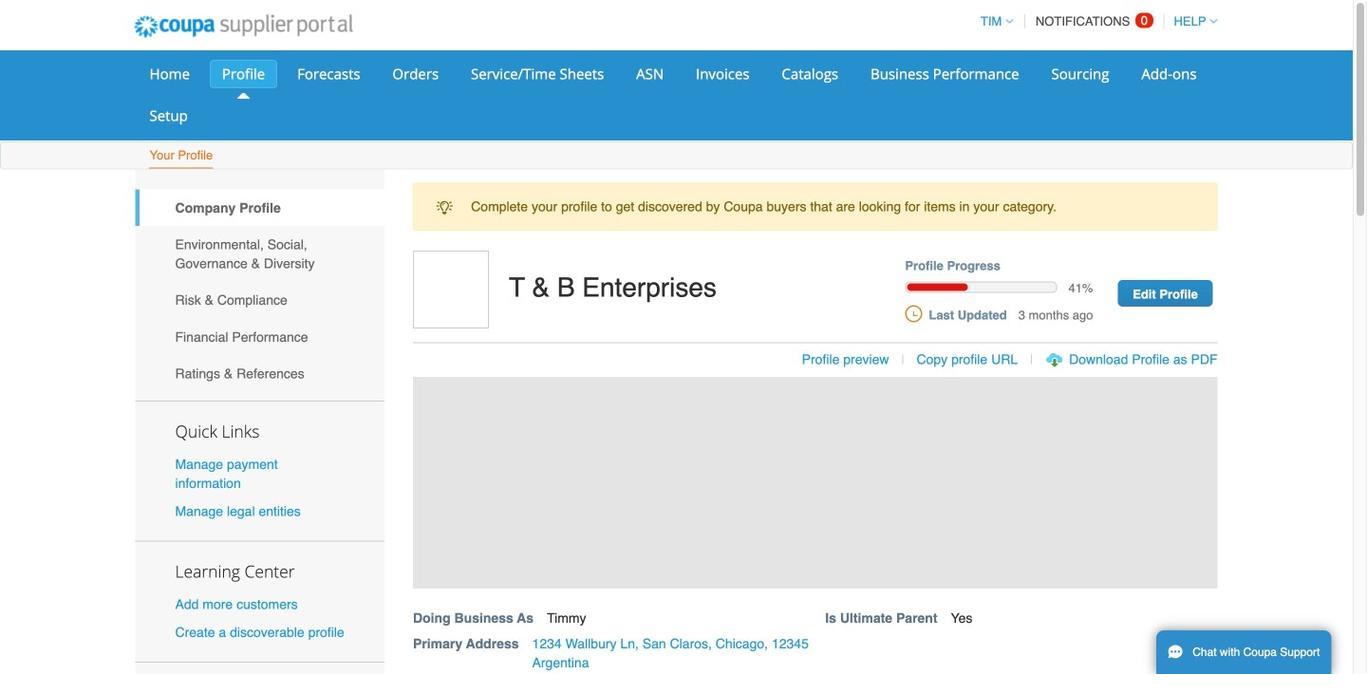 Task type: locate. For each thing, give the bounding box(es) containing it.
coupa supplier portal image
[[121, 3, 366, 50]]

navigation
[[972, 3, 1218, 40]]

banner
[[407, 251, 1238, 674]]

alert
[[413, 183, 1218, 231]]



Task type: describe. For each thing, give the bounding box(es) containing it.
background image
[[413, 377, 1218, 589]]

t & b enterprises image
[[413, 251, 489, 329]]



Task type: vqa. For each thing, say whether or not it's contained in the screenshot.
Customer Access element
no



